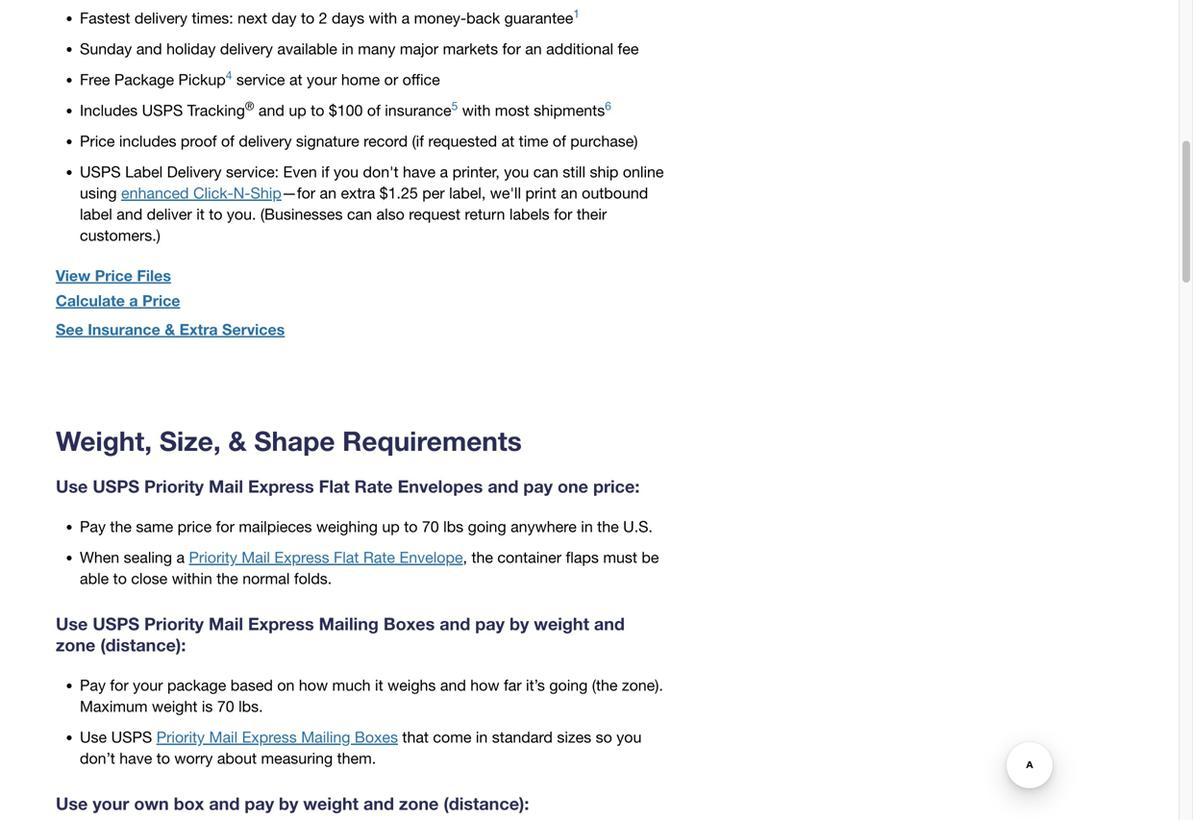 Task type: locate. For each thing, give the bounding box(es) containing it.
0 horizontal spatial at
[[289, 70, 303, 88]]

of
[[367, 101, 381, 119], [221, 132, 235, 150], [553, 132, 566, 150]]

priority inside "use usps priority mail express mailing boxes and pay by weight and zone (distance):"
[[144, 613, 204, 634]]

70 left lbs
[[422, 517, 439, 536]]

mailing down folds.
[[319, 613, 379, 634]]

0 vertical spatial can
[[533, 163, 559, 181]]

1 horizontal spatial 70
[[422, 517, 439, 536]]

& right "size,"
[[228, 425, 247, 457]]

use usps priority mail express mailing boxes
[[80, 728, 398, 746]]

1 vertical spatial pay
[[475, 613, 505, 634]]

with right "5"
[[462, 101, 491, 119]]

1 horizontal spatial &
[[228, 425, 247, 457]]

flat down 'weighing'
[[334, 548, 359, 566]]

2 pay from the top
[[80, 676, 106, 694]]

it
[[196, 205, 205, 223], [375, 676, 383, 694]]

1 vertical spatial have
[[119, 749, 152, 767]]

0 horizontal spatial you
[[334, 163, 359, 181]]

boxes for use usps priority mail express mailing boxes and pay by weight and zone (distance):
[[384, 613, 435, 634]]

express up mailpieces
[[248, 476, 314, 497]]

1 vertical spatial mailing
[[301, 728, 350, 746]]

2 how from the left
[[470, 676, 500, 694]]

0 vertical spatial your
[[307, 70, 337, 88]]

can
[[533, 163, 559, 181], [347, 205, 372, 223]]

express for use usps priority mail express flat rate envelopes and pay one price:
[[248, 476, 314, 497]]

it down enhanced click-n-ship
[[196, 205, 205, 223]]

label
[[125, 163, 163, 181]]

going
[[468, 517, 506, 536], [549, 676, 588, 694]]

even
[[283, 163, 317, 181]]

0 vertical spatial delivery
[[135, 9, 188, 27]]

usps for includes usps tracking ® and up to $100 of insurance 5 with most shipments 6
[[142, 101, 183, 119]]

for up "maximum"
[[110, 676, 129, 694]]

2 horizontal spatial weight
[[534, 613, 589, 634]]

priority down within
[[144, 613, 204, 634]]

be
[[642, 548, 659, 566]]

1 vertical spatial 70
[[217, 697, 234, 715]]

1 horizontal spatial how
[[470, 676, 500, 694]]

delivery inside fastest delivery times: next day to 2 days with a money-back guarantee 1
[[135, 9, 188, 27]]

and
[[136, 39, 162, 58], [259, 101, 285, 119], [117, 205, 143, 223], [488, 476, 519, 497], [440, 613, 470, 634], [594, 613, 625, 634], [440, 676, 466, 694], [209, 793, 240, 814], [363, 793, 394, 814]]

2 vertical spatial pay
[[245, 793, 274, 814]]

free
[[80, 70, 110, 88]]

0 horizontal spatial by
[[279, 793, 298, 814]]

it inside pay for your package based on how much it weighs and how far it's going (the zone). maximum weight is 70 lbs.
[[375, 676, 383, 694]]

use
[[56, 476, 88, 497], [56, 613, 88, 634], [80, 728, 107, 746], [56, 793, 88, 814]]

0 vertical spatial pay
[[80, 517, 106, 536]]

label
[[80, 205, 112, 223]]

price includes proof of delivery signature record (if requested at time of purchase)
[[80, 132, 638, 150]]

how right on
[[299, 676, 328, 694]]

1 horizontal spatial at
[[502, 132, 515, 150]]

it's
[[526, 676, 545, 694]]

1 vertical spatial up
[[382, 517, 400, 536]]

1 horizontal spatial in
[[476, 728, 488, 746]]

fee
[[618, 39, 639, 58]]

0 vertical spatial price
[[80, 132, 115, 150]]

usps up using
[[80, 163, 121, 181]]

2 horizontal spatial pay
[[523, 476, 553, 497]]

1 pay from the top
[[80, 517, 106, 536]]

1 vertical spatial it
[[375, 676, 383, 694]]

express inside "use usps priority mail express mailing boxes and pay by weight and zone (distance):"
[[248, 613, 314, 634]]

and up package
[[136, 39, 162, 58]]

0 vertical spatial by
[[510, 613, 529, 634]]

1 horizontal spatial zone
[[399, 793, 439, 814]]

and right "weighs"
[[440, 676, 466, 694]]

you right the so
[[617, 728, 642, 746]]

pay left one in the bottom of the page
[[523, 476, 553, 497]]

1 horizontal spatial can
[[533, 163, 559, 181]]

weighing
[[316, 517, 378, 536]]

0 vertical spatial at
[[289, 70, 303, 88]]

0 vertical spatial flat
[[319, 476, 350, 497]]

with up many
[[369, 9, 397, 27]]

0 horizontal spatial with
[[369, 9, 397, 27]]

2 horizontal spatial of
[[553, 132, 566, 150]]

in left many
[[342, 39, 354, 58]]

1 vertical spatial your
[[133, 676, 163, 694]]

by down measuring
[[279, 793, 298, 814]]

2 horizontal spatial your
[[307, 70, 337, 88]]

to left worry
[[156, 749, 170, 767]]

shape
[[254, 425, 335, 457]]

weight up it's
[[534, 613, 589, 634]]

up inside includes usps tracking ® and up to $100 of insurance 5 with most shipments 6
[[289, 101, 306, 119]]

in right come
[[476, 728, 488, 746]]

your down available
[[307, 70, 337, 88]]

a
[[402, 9, 410, 27], [440, 163, 448, 181], [129, 291, 138, 310], [176, 548, 185, 566]]

1 horizontal spatial it
[[375, 676, 383, 694]]

your up "maximum"
[[133, 676, 163, 694]]

delivery up holiday
[[135, 9, 188, 27]]

usps down weight,
[[93, 476, 139, 497]]

your inside pay for your package based on how much it weighs and how far it's going (the zone). maximum weight is 70 lbs.
[[133, 676, 163, 694]]

zone down able
[[56, 634, 96, 655]]

usps inside "use usps priority mail express mailing boxes and pay by weight and zone (distance):"
[[93, 613, 139, 634]]

0 vertical spatial weight
[[534, 613, 589, 634]]

flaps
[[566, 548, 599, 566]]

of right 'proof'
[[221, 132, 235, 150]]

purchase)
[[570, 132, 638, 150]]

0 vertical spatial have
[[403, 163, 436, 181]]

a up per
[[440, 163, 448, 181]]

boxes for use usps priority mail express mailing boxes
[[355, 728, 398, 746]]

and down the ,
[[440, 613, 470, 634]]

of right time
[[553, 132, 566, 150]]

extra
[[179, 320, 218, 338]]

use down don't
[[56, 793, 88, 814]]

of right $100
[[367, 101, 381, 119]]

priority for use usps priority mail express mailing boxes
[[156, 728, 205, 746]]

usps for use usps priority mail express flat rate envelopes and pay one price:
[[93, 476, 139, 497]]

1 vertical spatial boxes
[[355, 728, 398, 746]]

view price files calculate a price
[[56, 266, 180, 310]]

own
[[134, 793, 169, 814]]

at left time
[[502, 132, 515, 150]]

to down click- at the top of page
[[209, 205, 223, 223]]

1 horizontal spatial your
[[133, 676, 163, 694]]

deliver
[[147, 205, 192, 223]]

(distance): down close
[[100, 634, 186, 655]]

don't
[[80, 749, 115, 767]]

1 vertical spatial delivery
[[220, 39, 273, 58]]

flat up 'weighing'
[[319, 476, 350, 497]]

0 vertical spatial mailing
[[319, 613, 379, 634]]

express down normal on the left of page
[[248, 613, 314, 634]]

use down weight,
[[56, 476, 88, 497]]

1 vertical spatial zone
[[399, 793, 439, 814]]

1 horizontal spatial with
[[462, 101, 491, 119]]

usps up includes at the top of the page
[[142, 101, 183, 119]]

1 vertical spatial weight
[[152, 697, 198, 715]]

weight down them.
[[303, 793, 359, 814]]

days
[[332, 9, 364, 27]]

pay inside "use usps priority mail express mailing boxes and pay by weight and zone (distance):"
[[475, 613, 505, 634]]

2 vertical spatial weight
[[303, 793, 359, 814]]

anywhere
[[511, 517, 577, 536]]

mail inside "use usps priority mail express mailing boxes and pay by weight and zone (distance):"
[[209, 613, 243, 634]]

0 horizontal spatial how
[[299, 676, 328, 694]]

and right ®
[[259, 101, 285, 119]]

0 horizontal spatial zone
[[56, 634, 96, 655]]

by
[[510, 613, 529, 634], [279, 793, 298, 814]]

pay inside pay for your package based on how much it weighs and how far it's going (the zone). maximum weight is 70 lbs.
[[80, 676, 106, 694]]

mailing for use usps priority mail express mailing boxes and pay by weight and zone (distance):
[[319, 613, 379, 634]]

1 horizontal spatial weight
[[303, 793, 359, 814]]

0 vertical spatial in
[[342, 39, 354, 58]]

mail for use usps priority mail express mailing boxes
[[209, 728, 238, 746]]

lbs
[[443, 517, 464, 536]]

services
[[222, 320, 285, 338]]

2 horizontal spatial an
[[561, 184, 578, 202]]

pay up "maximum"
[[80, 676, 106, 694]]

mail for use usps priority mail express mailing boxes and pay by weight and zone (distance):
[[209, 613, 243, 634]]

about
[[217, 749, 257, 767]]

see insurance & extra services link
[[56, 315, 669, 344]]

0 horizontal spatial your
[[93, 793, 129, 814]]

express up measuring
[[242, 728, 297, 746]]

1 horizontal spatial (distance):
[[444, 793, 529, 814]]

you
[[334, 163, 359, 181], [504, 163, 529, 181], [617, 728, 642, 746]]

to inside that come in standard sizes so you don't have to worry about measuring them.
[[156, 749, 170, 767]]

at down available
[[289, 70, 303, 88]]

click-
[[193, 184, 233, 202]]

print
[[525, 184, 557, 202]]

0 vertical spatial (distance):
[[100, 634, 186, 655]]

by up far at the left bottom of page
[[510, 613, 529, 634]]

up right 'weighing'
[[382, 517, 400, 536]]

mail down within
[[209, 613, 243, 634]]

& left the 'extra'
[[165, 320, 175, 338]]

1 horizontal spatial going
[[549, 676, 588, 694]]

weight, size, & shape requirements
[[56, 425, 522, 457]]

weight
[[534, 613, 589, 634], [152, 697, 198, 715], [303, 793, 359, 814]]

0 horizontal spatial it
[[196, 205, 205, 223]]

use usps priority mail express flat rate envelopes and pay one price:
[[56, 476, 640, 497]]

a up insurance
[[129, 291, 138, 310]]

on
[[277, 676, 295, 694]]

pay
[[523, 476, 553, 497], [475, 613, 505, 634], [245, 793, 274, 814]]

mail up about
[[209, 728, 238, 746]]

rate up pay the same price for mailpieces weighing up to 70 lbs going anywhere in the u.s. at the bottom
[[354, 476, 393, 497]]

2 vertical spatial your
[[93, 793, 129, 814]]

by inside "use usps priority mail express mailing boxes and pay by weight and zone (distance):"
[[510, 613, 529, 634]]

it right much
[[375, 676, 383, 694]]

0 vertical spatial zone
[[56, 634, 96, 655]]

2 horizontal spatial in
[[581, 517, 593, 536]]

usps down "maximum"
[[111, 728, 152, 746]]

1 vertical spatial (distance):
[[444, 793, 529, 814]]

use for use usps priority mail express mailing boxes and pay by weight and zone (distance):
[[56, 613, 88, 634]]

to
[[301, 9, 315, 27], [311, 101, 324, 119], [209, 205, 223, 223], [404, 517, 418, 536], [113, 569, 127, 588], [156, 749, 170, 767]]

use usps priority mail express mailing boxes and pay by weight and zone (distance):
[[56, 613, 625, 655]]

a inside fastest delivery times: next day to 2 days with a money-back guarantee 1
[[402, 9, 410, 27]]

service
[[236, 70, 285, 88]]

usps for use usps priority mail express mailing boxes
[[111, 728, 152, 746]]

you inside that come in standard sizes so you don't have to worry about measuring them.
[[617, 728, 642, 746]]

to right able
[[113, 569, 127, 588]]

the
[[110, 517, 132, 536], [597, 517, 619, 536], [472, 548, 493, 566], [217, 569, 238, 588]]

0 horizontal spatial (distance):
[[100, 634, 186, 655]]

0 vertical spatial with
[[369, 9, 397, 27]]

1 vertical spatial can
[[347, 205, 372, 223]]

have right don't
[[119, 749, 152, 767]]

0 vertical spatial rate
[[354, 476, 393, 497]]

and up (the
[[594, 613, 625, 634]]

0 horizontal spatial in
[[342, 39, 354, 58]]

zone
[[56, 634, 96, 655], [399, 793, 439, 814]]

1 horizontal spatial pay
[[475, 613, 505, 634]]

0 horizontal spatial weight
[[152, 697, 198, 715]]

1 horizontal spatial by
[[510, 613, 529, 634]]

delivery up service:
[[239, 132, 292, 150]]

0 horizontal spatial have
[[119, 749, 152, 767]]

0 vertical spatial 70
[[422, 517, 439, 536]]

mailing inside "use usps priority mail express mailing boxes and pay by weight and zone (distance):"
[[319, 613, 379, 634]]

can down the extra
[[347, 205, 372, 223]]

use inside "use usps priority mail express mailing boxes and pay by weight and zone (distance):"
[[56, 613, 88, 634]]

&
[[165, 320, 175, 338], [228, 425, 247, 457]]

boxes inside "use usps priority mail express mailing boxes and pay by weight and zone (distance):"
[[384, 613, 435, 634]]

0 vertical spatial up
[[289, 101, 306, 119]]

also
[[376, 205, 405, 223]]

use up don't
[[80, 728, 107, 746]]

1 vertical spatial going
[[549, 676, 588, 694]]

2 horizontal spatial you
[[617, 728, 642, 746]]

your inside free package pickup 4 service at your home or office
[[307, 70, 337, 88]]

in
[[342, 39, 354, 58], [581, 517, 593, 536], [476, 728, 488, 746]]

an
[[525, 39, 542, 58], [320, 184, 337, 202], [561, 184, 578, 202]]

can inside usps label delivery service: even if you don't have a printer, you can still ship online using
[[533, 163, 559, 181]]

to left 2
[[301, 9, 315, 27]]

0 horizontal spatial &
[[165, 320, 175, 338]]

usps for use usps priority mail express mailing boxes and pay by weight and zone (distance):
[[93, 613, 139, 634]]

at inside free package pickup 4 service at your home or office
[[289, 70, 303, 88]]

up up signature
[[289, 101, 306, 119]]

have inside usps label delivery service: even if you don't have a printer, you can still ship online using
[[403, 163, 436, 181]]

use for use usps priority mail express flat rate envelopes and pay one price:
[[56, 476, 88, 497]]

your
[[307, 70, 337, 88], [133, 676, 163, 694], [93, 793, 129, 814]]

0 horizontal spatial going
[[468, 517, 506, 536]]

0 horizontal spatial 70
[[217, 697, 234, 715]]

mailing up measuring
[[301, 728, 350, 746]]

an down the if
[[320, 184, 337, 202]]

if
[[321, 163, 329, 181]]

rate down pay the same price for mailpieces weighing up to 70 lbs going anywhere in the u.s. at the bottom
[[363, 548, 395, 566]]

delivery down next
[[220, 39, 273, 58]]

1 horizontal spatial up
[[382, 517, 400, 536]]

zone down that
[[399, 793, 439, 814]]

to inside —for an extra $1.25 per label, we'll print an outbound label and deliver it to you. (businesses can also request return labels for their customers.)
[[209, 205, 223, 223]]

request
[[409, 205, 461, 223]]

—for an extra $1.25 per label, we'll print an outbound label and deliver it to you. (businesses can also request return labels for their customers.)
[[80, 184, 648, 244]]

how left far at the left bottom of page
[[470, 676, 500, 694]]

0 vertical spatial pay
[[523, 476, 553, 497]]

delivery
[[167, 163, 222, 181]]

6 link
[[605, 99, 611, 113]]

usps down able
[[93, 613, 139, 634]]

can up 'print'
[[533, 163, 559, 181]]

them.
[[337, 749, 376, 767]]

price
[[178, 517, 212, 536]]

0 vertical spatial boxes
[[384, 613, 435, 634]]

weight down package
[[152, 697, 198, 715]]

1 vertical spatial in
[[581, 517, 593, 536]]

priority up worry
[[156, 728, 205, 746]]

1 horizontal spatial you
[[504, 163, 529, 181]]

the right the ,
[[472, 548, 493, 566]]

pay up far at the left bottom of page
[[475, 613, 505, 634]]

boxes up them.
[[355, 728, 398, 746]]

1 vertical spatial with
[[462, 101, 491, 119]]

0 vertical spatial &
[[165, 320, 175, 338]]

4 link
[[226, 68, 232, 82]]

an down 'still'
[[561, 184, 578, 202]]

1 vertical spatial flat
[[334, 548, 359, 566]]

2 vertical spatial in
[[476, 728, 488, 746]]

day
[[272, 9, 297, 27]]

for
[[502, 39, 521, 58], [554, 205, 572, 223], [216, 517, 235, 536], [110, 676, 129, 694]]

for left their
[[554, 205, 572, 223]]

enhanced click-n-ship link
[[121, 184, 282, 202]]

still
[[563, 163, 586, 181]]

going right it's
[[549, 676, 588, 694]]

going right lbs
[[468, 517, 506, 536]]

1 vertical spatial &
[[228, 425, 247, 457]]

mail
[[209, 476, 243, 497], [242, 548, 270, 566], [209, 613, 243, 634], [209, 728, 238, 746]]

priority
[[144, 476, 204, 497], [189, 548, 237, 566], [144, 613, 204, 634], [156, 728, 205, 746]]

0 horizontal spatial an
[[320, 184, 337, 202]]

calculate a price link
[[56, 286, 669, 315]]

mailing
[[319, 613, 379, 634], [301, 728, 350, 746]]

1 vertical spatial price
[[95, 266, 133, 285]]

2 vertical spatial delivery
[[239, 132, 292, 150]]

0 horizontal spatial of
[[221, 132, 235, 150]]

0 horizontal spatial can
[[347, 205, 372, 223]]

0 horizontal spatial up
[[289, 101, 306, 119]]

have up per
[[403, 163, 436, 181]]

1 horizontal spatial of
[[367, 101, 381, 119]]

1 horizontal spatial have
[[403, 163, 436, 181]]

worry
[[174, 749, 213, 767]]

you up we'll
[[504, 163, 529, 181]]

an down guarantee
[[525, 39, 542, 58]]

in inside that come in standard sizes so you don't have to worry about measuring them.
[[476, 728, 488, 746]]

a up major
[[402, 9, 410, 27]]

1 vertical spatial by
[[279, 793, 298, 814]]

pay up when
[[80, 517, 106, 536]]

use for use your own box and pay by weight and zone (distance):
[[56, 793, 88, 814]]

to left $100
[[311, 101, 324, 119]]

boxes up "weighs"
[[384, 613, 435, 634]]

of inside includes usps tracking ® and up to $100 of insurance 5 with most shipments 6
[[367, 101, 381, 119]]

come
[[433, 728, 472, 746]]

much
[[332, 676, 371, 694]]

1 vertical spatial pay
[[80, 676, 106, 694]]

price down includes
[[80, 132, 115, 150]]

in up flaps
[[581, 517, 593, 536]]

express for use usps priority mail express mailing boxes
[[242, 728, 297, 746]]

return
[[465, 205, 505, 223]]

70 right is
[[217, 697, 234, 715]]

6
[[605, 99, 611, 113]]

have inside that come in standard sizes so you don't have to worry about measuring them.
[[119, 749, 152, 767]]

includes usps tracking ® and up to $100 of insurance 5 with most shipments 6
[[80, 99, 611, 119]]

usps inside includes usps tracking ® and up to $100 of insurance 5 with most shipments 6
[[142, 101, 183, 119]]

0 vertical spatial it
[[196, 205, 205, 223]]

you right the if
[[334, 163, 359, 181]]



Task type: vqa. For each thing, say whether or not it's contained in the screenshot.
the Shape on the left bottom
yes



Task type: describe. For each thing, give the bounding box(es) containing it.
within
[[172, 569, 212, 588]]

insurance
[[88, 320, 160, 338]]

use for use usps priority mail express mailing boxes
[[80, 728, 107, 746]]

2 vertical spatial price
[[142, 291, 180, 310]]

see
[[56, 320, 83, 338]]

when
[[80, 548, 119, 566]]

labels
[[510, 205, 550, 223]]

and down them.
[[363, 793, 394, 814]]

0 horizontal spatial pay
[[245, 793, 274, 814]]

usps inside usps label delivery service: even if you don't have a printer, you can still ship online using
[[80, 163, 121, 181]]

mailing for use usps priority mail express mailing boxes
[[301, 728, 350, 746]]

and up anywhere
[[488, 476, 519, 497]]

or
[[384, 70, 398, 88]]

weighs
[[388, 676, 436, 694]]

,
[[463, 548, 467, 566]]

major
[[400, 39, 439, 58]]

2
[[319, 9, 327, 27]]

a inside usps label delivery service: even if you don't have a printer, you can still ship online using
[[440, 163, 448, 181]]

sunday and holiday delivery available in many major markets for an additional fee
[[80, 39, 639, 58]]

1 horizontal spatial an
[[525, 39, 542, 58]]

have for don't
[[119, 749, 152, 767]]

for inside pay for your package based on how much it weighs and how far it's going (the zone). maximum weight is 70 lbs.
[[110, 676, 129, 694]]

a up within
[[176, 548, 185, 566]]

zone).
[[622, 676, 663, 694]]

view price files link
[[56, 265, 669, 286]]

container
[[498, 548, 562, 566]]

can inside —for an extra $1.25 per label, we'll print an outbound label and deliver it to you. (businesses can also request return labels for their customers.)
[[347, 205, 372, 223]]

many
[[358, 39, 396, 58]]

weight inside pay for your package based on how much it weighs and how far it's going (the zone). maximum weight is 70 lbs.
[[152, 697, 198, 715]]

you.
[[227, 205, 256, 223]]

includes
[[119, 132, 176, 150]]

to inside fastest delivery times: next day to 2 days with a money-back guarantee 1
[[301, 9, 315, 27]]

you for even
[[334, 163, 359, 181]]

lbs.
[[239, 697, 263, 715]]

that
[[402, 728, 429, 746]]

& for insurance
[[165, 320, 175, 338]]

calculate
[[56, 291, 125, 310]]

shipments
[[534, 101, 605, 119]]

back
[[466, 9, 500, 27]]

customers.)
[[80, 226, 160, 244]]

per
[[422, 184, 445, 202]]

files
[[137, 266, 171, 285]]

the right within
[[217, 569, 238, 588]]

$1.25
[[380, 184, 418, 202]]

view
[[56, 266, 91, 285]]

ship
[[250, 184, 282, 202]]

—for
[[282, 184, 315, 202]]

1 vertical spatial rate
[[363, 548, 395, 566]]

pay for pay the same price for mailpieces weighing up to 70 lbs going anywhere in the u.s.
[[80, 517, 106, 536]]

fastest delivery times: next day to 2 days with a money-back guarantee 1
[[80, 7, 580, 27]]

service:
[[226, 163, 279, 181]]

tracking
[[187, 101, 245, 119]]

to inside the , the container flaps must be able to close within the normal folds.
[[113, 569, 127, 588]]

money-
[[414, 9, 467, 27]]

guarantee
[[504, 9, 573, 27]]

®
[[245, 99, 254, 113]]

envelopes
[[398, 476, 483, 497]]

weight inside "use usps priority mail express mailing boxes and pay by weight and zone (distance):"
[[534, 613, 589, 634]]

markets
[[443, 39, 498, 58]]

standard
[[492, 728, 553, 746]]

close
[[131, 569, 168, 588]]

mail up normal on the left of page
[[242, 548, 270, 566]]

priority mail express flat rate envelope link
[[189, 548, 463, 566]]

most
[[495, 101, 529, 119]]

(businesses
[[260, 205, 343, 223]]

pay for your package based on how much it weighs and how far it's going (the zone). maximum weight is 70 lbs.
[[80, 676, 663, 715]]

for down guarantee
[[502, 39, 521, 58]]

and inside —for an extra $1.25 per label, we'll print an outbound label and deliver it to you. (businesses can also request return labels for their customers.)
[[117, 205, 143, 223]]

free package pickup 4 service at your home or office
[[80, 68, 440, 88]]

when sealing a priority mail express flat rate envelope
[[80, 548, 463, 566]]

sealing
[[124, 548, 172, 566]]

to up envelope
[[404, 517, 418, 536]]

folds.
[[294, 569, 332, 588]]

for right "price"
[[216, 517, 235, 536]]

zone inside "use usps priority mail express mailing boxes and pay by weight and zone (distance):"
[[56, 634, 96, 655]]

a inside view price files calculate a price
[[129, 291, 138, 310]]

and inside pay for your package based on how much it weighs and how far it's going (the zone). maximum weight is 70 lbs.
[[440, 676, 466, 694]]

don't
[[363, 163, 399, 181]]

priority for use usps priority mail express flat rate envelopes and pay one price:
[[144, 476, 204, 497]]

with inside includes usps tracking ® and up to $100 of insurance 5 with most shipments 6
[[462, 101, 491, 119]]

pay the same price for mailpieces weighing up to 70 lbs going anywhere in the u.s.
[[80, 517, 653, 536]]

record
[[364, 132, 408, 150]]

(distance): inside "use usps priority mail express mailing boxes and pay by weight and zone (distance):"
[[100, 634, 186, 655]]

price:
[[593, 476, 640, 497]]

based
[[231, 676, 273, 694]]

is
[[202, 697, 213, 715]]

outbound
[[582, 184, 648, 202]]

with inside fastest delivery times: next day to 2 days with a money-back guarantee 1
[[369, 9, 397, 27]]

and right box in the left bottom of the page
[[209, 793, 240, 814]]

proof
[[181, 132, 217, 150]]

1 vertical spatial at
[[502, 132, 515, 150]]

it inside —for an extra $1.25 per label, we'll print an outbound label and deliver it to you. (businesses can also request return labels for their customers.)
[[196, 205, 205, 223]]

mail for use usps priority mail express flat rate envelopes and pay one price:
[[209, 476, 243, 497]]

next
[[238, 9, 267, 27]]

5 link
[[452, 99, 458, 113]]

we'll
[[490, 184, 521, 202]]

you for sizes
[[617, 728, 642, 746]]

must
[[603, 548, 637, 566]]

70 inside pay for your package based on how much it weighs and how far it's going (the zone). maximum weight is 70 lbs.
[[217, 697, 234, 715]]

, the container flaps must be able to close within the normal folds.
[[80, 548, 659, 588]]

and inside includes usps tracking ® and up to $100 of insurance 5 with most shipments 6
[[259, 101, 285, 119]]

have for don't
[[403, 163, 436, 181]]

express up folds.
[[274, 548, 329, 566]]

priority mail express mailing boxes link
[[156, 728, 398, 746]]

pay for pay for your package based on how much it weighs and how far it's going (the zone). maximum weight is 70 lbs.
[[80, 676, 106, 694]]

package
[[167, 676, 226, 694]]

one
[[558, 476, 588, 497]]

additional
[[546, 39, 614, 58]]

same
[[136, 517, 173, 536]]

(the
[[592, 676, 618, 694]]

the left same
[[110, 517, 132, 536]]

label,
[[449, 184, 486, 202]]

insurance
[[385, 101, 452, 119]]

time
[[519, 132, 549, 150]]

priority up within
[[189, 548, 237, 566]]

5
[[452, 99, 458, 113]]

the left u.s.
[[597, 517, 619, 536]]

signature
[[296, 132, 359, 150]]

online
[[623, 163, 664, 181]]

1
[[573, 7, 580, 20]]

priority for use usps priority mail express mailing boxes and pay by weight and zone (distance):
[[144, 613, 204, 634]]

1 how from the left
[[299, 676, 328, 694]]

pickup
[[178, 70, 226, 88]]

usps label delivery service: even if you don't have a printer, you can still ship online using
[[80, 163, 664, 202]]

going inside pay for your package based on how much it weighs and how far it's going (the zone). maximum weight is 70 lbs.
[[549, 676, 588, 694]]

size,
[[159, 425, 221, 457]]

to inside includes usps tracking ® and up to $100 of insurance 5 with most shipments 6
[[311, 101, 324, 119]]

0 vertical spatial going
[[468, 517, 506, 536]]

for inside —for an extra $1.25 per label, we'll print an outbound label and deliver it to you. (businesses can also request return labels for their customers.)
[[554, 205, 572, 223]]

see insurance & extra services
[[56, 320, 285, 338]]

able
[[80, 569, 109, 588]]

express for use usps priority mail express mailing boxes and pay by weight and zone (distance):
[[248, 613, 314, 634]]

ship
[[590, 163, 619, 181]]

sunday
[[80, 39, 132, 58]]

& for size,
[[228, 425, 247, 457]]

fastest
[[80, 9, 130, 27]]



